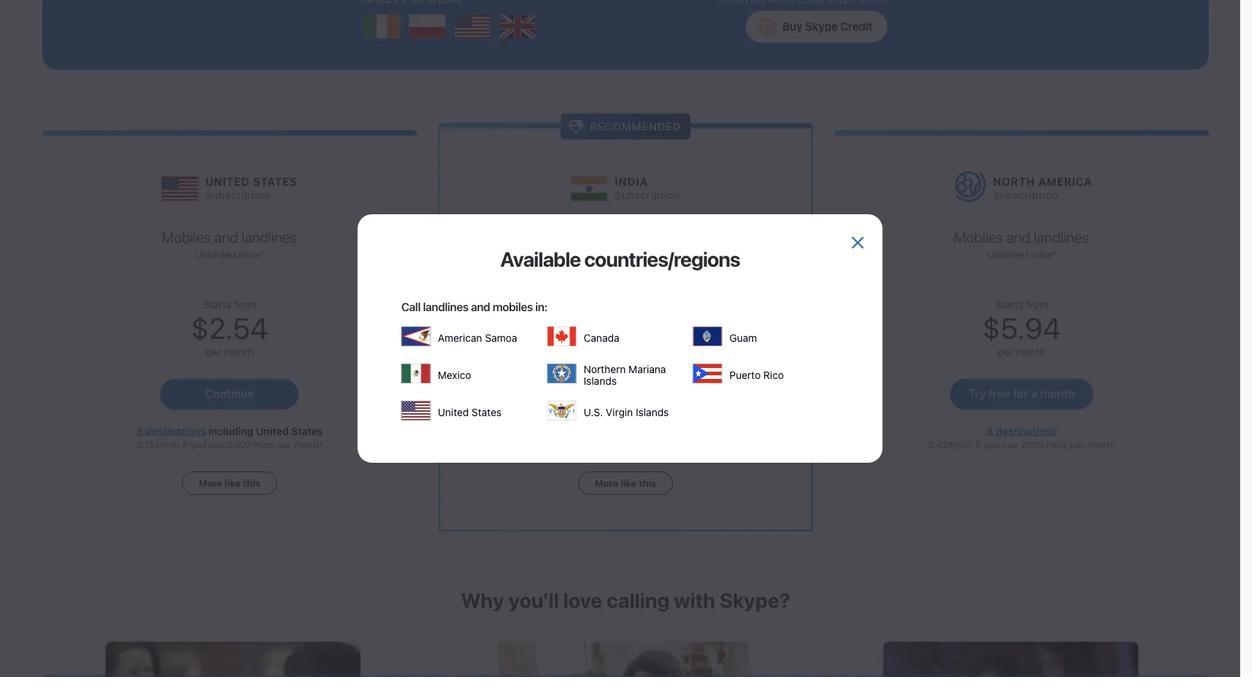 Task type: locate. For each thing, give the bounding box(es) containing it.
0 horizontal spatial for
[[617, 387, 632, 401]]

use down 8 destinations "button"
[[1002, 439, 1018, 450]]

8 destinations button
[[987, 425, 1057, 437]]

1 horizontal spatial united
[[256, 425, 289, 437]]

states for united states subscription
[[253, 175, 297, 188]]

try free for a month link up the 8 destinations
[[950, 379, 1094, 410]]

landlines inside available countries/regions dialog
[[423, 301, 469, 314]]

1 horizontal spatial try
[[969, 387, 986, 401]]

try free for a month
[[572, 387, 679, 401], [969, 387, 1075, 401]]

* down united states subscription at top left
[[259, 249, 264, 260]]

use
[[209, 439, 225, 450], [1002, 439, 1018, 450]]

mobiles
[[162, 229, 211, 246], [954, 229, 1004, 246]]

1 horizontal spatial united states image
[[454, 9, 491, 45]]

0 horizontal spatial subscription
[[205, 189, 271, 201]]

starts up $2.54
[[203, 298, 231, 310]]

1 a from the left
[[635, 387, 641, 401]]

starts
[[203, 298, 231, 310], [996, 298, 1024, 310]]

0 horizontal spatial islands
[[584, 375, 617, 387]]

0 horizontal spatial destinations
[[145, 425, 206, 437]]

starts inside starts from $2.54 per month
[[203, 298, 231, 310]]

credit
[[841, 20, 873, 33]]

0 horizontal spatial from
[[234, 298, 256, 310]]

1 horizontal spatial more like this button
[[578, 472, 673, 495]]

destinations
[[145, 425, 206, 437], [996, 425, 1057, 437]]

1 horizontal spatial this
[[639, 478, 657, 489]]

guam
[[730, 332, 757, 344]]

2 mobiles from the left
[[954, 229, 1004, 246]]

1 vertical spatial states
[[472, 406, 502, 418]]

try for $5.94
[[969, 387, 986, 401]]

america
[[1039, 175, 1093, 188]]

2 this from the left
[[639, 478, 657, 489]]

2 more from the left
[[595, 478, 619, 489]]

1 starts from the left
[[203, 298, 231, 310]]

1 horizontal spatial you
[[984, 439, 1000, 450]]

month inside starts from $2.54 per month
[[224, 346, 254, 358]]

like
[[225, 478, 241, 489], [621, 478, 637, 489]]

2 free from the left
[[989, 387, 1010, 401]]

countries/regions
[[584, 247, 740, 271]]

more like this down u.s. virgin islands
[[595, 478, 657, 489]]

more for per month
[[595, 478, 619, 489]]

love
[[563, 588, 603, 612]]

northern
[[584, 363, 626, 375]]

states inside available countries/regions dialog
[[472, 406, 502, 418]]

mobiles
[[493, 301, 533, 314]]

*
[[259, 249, 264, 260], [644, 249, 648, 260], [1052, 249, 1056, 260]]

per
[[205, 346, 221, 358], [602, 346, 617, 358], [998, 346, 1013, 358], [277, 439, 292, 450], [1070, 439, 1085, 450]]

2 * link from the left
[[644, 249, 648, 260]]

destinations up 0.18¢/min
[[145, 425, 206, 437]]

you down 3 destinations button
[[191, 439, 207, 450]]

call
[[401, 301, 421, 314]]

800
[[603, 249, 621, 260]]

landlines for $5.94
[[1034, 229, 1090, 246]]

use inside 3 destinations including united states 0.18¢/min if you use 2000 mins per month
[[209, 439, 225, 450]]

islands right virgin at the bottom of page
[[636, 406, 669, 418]]

mins
[[239, 249, 259, 260], [623, 249, 644, 260], [1031, 249, 1052, 260], [253, 439, 274, 450], [1047, 439, 1068, 450]]

free
[[593, 387, 614, 401], [989, 387, 1010, 401]]

* link down "north america subscription"
[[1052, 249, 1056, 260]]

$5.94
[[983, 311, 1061, 345]]

try free for a month link for $5.94
[[950, 379, 1094, 410]]

0 horizontal spatial unlimited
[[195, 249, 236, 260]]

1 mobiles and landlines unlimited mins * from the left
[[162, 229, 297, 260]]

0 horizontal spatial more like this
[[199, 478, 260, 489]]

0 horizontal spatial mobiles
[[162, 229, 211, 246]]

0 horizontal spatial you
[[191, 439, 207, 450]]

from
[[234, 298, 256, 310], [1026, 298, 1048, 310]]

destinations for 8
[[996, 425, 1057, 437]]

ireland image
[[364, 9, 400, 45]]

starts inside starts from $5.94 per month
[[996, 298, 1024, 310]]

1 vertical spatial united
[[438, 406, 469, 418]]

0 horizontal spatial * link
[[259, 249, 264, 260]]

* for $5.94
[[1052, 249, 1056, 260]]

1 try from the left
[[572, 387, 590, 401]]

states inside united states subscription
[[253, 175, 297, 188]]

like down u.s. virgin islands
[[621, 478, 637, 489]]

1 horizontal spatial 2000
[[1021, 439, 1044, 450]]

1 horizontal spatial mobiles
[[954, 229, 1004, 246]]

2 vertical spatial united
[[256, 425, 289, 437]]

islands for u.s. virgin islands
[[636, 406, 669, 418]]

2 a from the left
[[1031, 387, 1038, 401]]

1 destinations from the left
[[145, 425, 206, 437]]

islands inside northern mariana islands
[[584, 375, 617, 387]]

from inside starts from $5.94 per month
[[1026, 298, 1048, 310]]

0 horizontal spatial a
[[635, 387, 641, 401]]

0 vertical spatial islands
[[584, 375, 617, 387]]

2000 down 8 destinations "button"
[[1021, 439, 1044, 450]]

0 vertical spatial united states image
[[454, 9, 491, 45]]

starts for $2.54
[[203, 298, 231, 310]]

1 horizontal spatial * link
[[644, 249, 648, 260]]

1 horizontal spatial if
[[976, 439, 981, 450]]

starts up '$5.94'
[[996, 298, 1024, 310]]

0 horizontal spatial if
[[182, 439, 188, 450]]

1 horizontal spatial more like this
[[595, 478, 657, 489]]

mobiles and landlines unlimited mins * for $5.94
[[954, 229, 1090, 260]]

2 destinations from the left
[[996, 425, 1057, 437]]

u.s. virgin islands image
[[547, 397, 577, 426]]

1 * link from the left
[[259, 249, 264, 260]]

more like this button down 3 destinations including united states 0.18¢/min if you use 2000 mins per month
[[182, 472, 277, 495]]

united for united states
[[438, 406, 469, 418]]

india image
[[571, 164, 608, 207]]

3 * link from the left
[[1052, 249, 1056, 260]]

1 more like this button from the left
[[182, 472, 277, 495]]

1 horizontal spatial unlimited
[[988, 249, 1029, 260]]

close image
[[849, 234, 867, 251]]

destinations up 0.43¢/min if you use 2000 mins per month
[[996, 425, 1057, 437]]

0 horizontal spatial try
[[572, 387, 590, 401]]

destinations inside 3 destinations including united states 0.18¢/min if you use 2000 mins per month
[[145, 425, 206, 437]]

united for united states subscription
[[205, 175, 250, 188]]

1 vertical spatial islands
[[636, 406, 669, 418]]

landlines down united states subscription at top left
[[242, 229, 297, 246]]

and up the american samoa
[[471, 301, 490, 314]]

for
[[617, 387, 632, 401], [1013, 387, 1029, 401]]

1 more like this from the left
[[199, 478, 260, 489]]

1 for from the left
[[617, 387, 632, 401]]

if down 3 destinations button
[[182, 439, 188, 450]]

month
[[224, 346, 254, 358], [620, 346, 650, 358], [1016, 346, 1046, 358], [644, 387, 679, 401], [1040, 387, 1075, 401], [294, 439, 322, 450], [1088, 439, 1116, 450]]

buy skype credit link
[[746, 11, 888, 43], [746, 11, 888, 43]]

* link down united states subscription at top left
[[259, 249, 264, 260]]

1 horizontal spatial islands
[[636, 406, 669, 418]]

you down "8"
[[984, 439, 1000, 450]]

3 * from the left
[[1052, 249, 1056, 260]]

2 try free for a month from the left
[[969, 387, 1075, 401]]

u.s. virgin islands
[[584, 406, 669, 418]]

0.43¢/min if you use 2000 mins per month
[[928, 439, 1116, 450]]

more like this button
[[182, 472, 277, 495], [578, 472, 673, 495]]

1 this from the left
[[243, 478, 260, 489]]

with
[[674, 588, 715, 612]]

0 horizontal spatial try free for a month link
[[554, 379, 697, 410]]

landlines down "north america subscription"
[[1034, 229, 1090, 246]]

0 vertical spatial states
[[253, 175, 297, 188]]

1 try free for a month link from the left
[[554, 379, 697, 410]]

more like this
[[199, 478, 260, 489], [595, 478, 657, 489]]

subscription for $2.54
[[205, 189, 271, 201]]

unlimited for $2.54
[[195, 249, 236, 260]]

* link right "800"
[[644, 249, 648, 260]]

2 like from the left
[[621, 478, 637, 489]]

free up "8"
[[989, 387, 1010, 401]]

canada
[[584, 332, 620, 344]]

united
[[205, 175, 250, 188], [438, 406, 469, 418], [256, 425, 289, 437]]

try free for a month link down northern
[[554, 379, 697, 410]]

1 horizontal spatial a
[[1031, 387, 1038, 401]]

2 2000 from the left
[[1021, 439, 1044, 450]]

1 from from the left
[[234, 298, 256, 310]]

2 horizontal spatial *
[[1052, 249, 1056, 260]]

0 horizontal spatial more
[[199, 478, 222, 489]]

mins right "800"
[[623, 249, 644, 260]]

0 horizontal spatial more like this button
[[182, 472, 277, 495]]

1 horizontal spatial use
[[1002, 439, 1018, 450]]

3 destinations button
[[136, 425, 206, 437]]

a
[[635, 387, 641, 401], [1031, 387, 1038, 401]]

1 vertical spatial united states image
[[162, 164, 198, 207]]

puerto
[[730, 369, 761, 381]]

use down the including in the left bottom of the page
[[209, 439, 225, 450]]

try free for a month up the 8 destinations
[[969, 387, 1075, 401]]

0 horizontal spatial free
[[593, 387, 614, 401]]

1 free from the left
[[593, 387, 614, 401]]

more like this button for $2.54
[[182, 472, 277, 495]]

if right 0.43¢/min
[[976, 439, 981, 450]]

united states image
[[454, 9, 491, 45], [162, 164, 198, 207]]

for up u.s. virgin islands
[[617, 387, 632, 401]]

0 horizontal spatial 2000
[[227, 439, 251, 450]]

islands for northern mariana islands
[[584, 375, 617, 387]]

0 horizontal spatial united
[[205, 175, 250, 188]]

and for $5.94
[[1007, 229, 1031, 246]]

canada image
[[547, 322, 577, 352]]

more down 3 destinations including united states 0.18¢/min if you use 2000 mins per month
[[199, 478, 222, 489]]

2 * from the left
[[644, 249, 648, 260]]

2 more like this from the left
[[595, 478, 657, 489]]

1 horizontal spatial try free for a month
[[969, 387, 1075, 401]]

1 horizontal spatial mobiles and landlines unlimited mins *
[[954, 229, 1090, 260]]

like down 3 destinations including united states 0.18¢/min if you use 2000 mins per month
[[225, 478, 241, 489]]

india
[[615, 175, 648, 188]]

united states
[[438, 406, 502, 418]]

0 horizontal spatial try free for a month
[[572, 387, 679, 401]]

1 horizontal spatial subscription
[[615, 189, 680, 201]]

* right "800"
[[644, 249, 648, 260]]

2 try from the left
[[969, 387, 986, 401]]

free up u.s.
[[593, 387, 614, 401]]

2000 down the including in the left bottom of the page
[[227, 439, 251, 450]]

this
[[243, 478, 260, 489], [639, 478, 657, 489]]

2000 inside 3 destinations including united states 0.18¢/min if you use 2000 mins per month
[[227, 439, 251, 450]]

landlines
[[242, 229, 297, 246], [1034, 229, 1090, 246], [423, 301, 469, 314]]

more like this button down u.s. virgin islands
[[578, 472, 673, 495]]

1 horizontal spatial and
[[471, 301, 490, 314]]

2000
[[227, 439, 251, 450], [1021, 439, 1044, 450]]

1 horizontal spatial like
[[621, 478, 637, 489]]

1 horizontal spatial destinations
[[996, 425, 1057, 437]]

2 horizontal spatial subscription
[[993, 189, 1059, 201]]

800 mins *
[[603, 249, 648, 260]]

1 horizontal spatial landlines
[[423, 301, 469, 314]]

8
[[987, 425, 994, 437]]

united inside united states subscription
[[205, 175, 250, 188]]

0 vertical spatial united
[[205, 175, 250, 188]]

try free for a month up u.s. virgin islands
[[572, 387, 679, 401]]

mins inside 3 destinations including united states 0.18¢/min if you use 2000 mins per month
[[253, 439, 274, 450]]

1 unlimited from the left
[[195, 249, 236, 260]]

more for $2.54
[[199, 478, 222, 489]]

free for $5.94
[[989, 387, 1010, 401]]

2 from from the left
[[1026, 298, 1048, 310]]

and for $2.54
[[214, 229, 238, 246]]

more like this down 3 destinations including united states 0.18¢/min if you use 2000 mins per month
[[199, 478, 260, 489]]

1 * from the left
[[259, 249, 264, 260]]

skype?
[[720, 588, 791, 612]]

virgin
[[606, 406, 633, 418]]

per inside starts from $2.54 per month
[[205, 346, 221, 358]]

try up 0.43¢/min
[[969, 387, 986, 401]]

0 horizontal spatial landlines
[[242, 229, 297, 246]]

1 2000 from the left
[[227, 439, 251, 450]]

2 mobiles and landlines unlimited mins * from the left
[[954, 229, 1090, 260]]

landlines up american
[[423, 301, 469, 314]]

mobiles and landlines unlimited mins * for $2.54
[[162, 229, 297, 260]]

buy
[[783, 20, 803, 33]]

0 horizontal spatial starts
[[203, 298, 231, 310]]

month inside 3 destinations including united states 0.18¢/min if you use 2000 mins per month
[[294, 439, 322, 450]]

united states image left united states subscription at top left
[[162, 164, 198, 207]]

united states image right poland image
[[454, 9, 491, 45]]

2 for from the left
[[1013, 387, 1029, 401]]

0 horizontal spatial and
[[214, 229, 238, 246]]

unlimited for $5.94
[[988, 249, 1029, 260]]

try
[[572, 387, 590, 401], [969, 387, 986, 401]]

1 mobiles from the left
[[162, 229, 211, 246]]

2 horizontal spatial landlines
[[1034, 229, 1090, 246]]

islands
[[584, 375, 617, 387], [636, 406, 669, 418]]

$6.79 per month
[[588, 311, 664, 358]]

u.s.
[[584, 406, 603, 418]]

0 horizontal spatial like
[[225, 478, 241, 489]]

try free for a month link
[[554, 379, 697, 410], [950, 379, 1094, 410]]

1 horizontal spatial starts
[[996, 298, 1024, 310]]

mobiles and landlines unlimited mins *
[[162, 229, 297, 260], [954, 229, 1090, 260]]

2 unlimited from the left
[[988, 249, 1029, 260]]

1 horizontal spatial from
[[1026, 298, 1048, 310]]

* link
[[259, 249, 264, 260], [644, 249, 648, 260], [1052, 249, 1056, 260]]

1 horizontal spatial try free for a month link
[[950, 379, 1094, 410]]

like for $2.54
[[225, 478, 241, 489]]

and down "north america subscription"
[[1007, 229, 1031, 246]]

1 like from the left
[[225, 478, 241, 489]]

1 horizontal spatial for
[[1013, 387, 1029, 401]]

mobiles for $5.94
[[954, 229, 1004, 246]]

try for per month
[[572, 387, 590, 401]]

mobiles and landlines unlimited mins * down united states subscription at top left
[[162, 229, 297, 260]]

per inside 3 destinations including united states 0.18¢/min if you use 2000 mins per month
[[277, 439, 292, 450]]

from for $5.94
[[1026, 298, 1048, 310]]

unlimited
[[195, 249, 236, 260], [988, 249, 1029, 260]]

from up '$5.94'
[[1026, 298, 1048, 310]]

from up $2.54
[[234, 298, 256, 310]]

and down united states subscription at top left
[[214, 229, 238, 246]]

rico
[[764, 369, 784, 381]]

2 vertical spatial states
[[291, 425, 323, 437]]

this for $2.54
[[243, 478, 260, 489]]

a up the 8 destinations
[[1031, 387, 1038, 401]]

mobiles for $2.54
[[162, 229, 211, 246]]

1 if from the left
[[182, 439, 188, 450]]

available
[[500, 247, 581, 271]]

try up u.s.
[[572, 387, 590, 401]]

mariana
[[629, 363, 666, 375]]

united inside available countries/regions dialog
[[438, 406, 469, 418]]

more
[[199, 478, 222, 489], [595, 478, 619, 489]]

3 subscription from the left
[[993, 189, 1059, 201]]

1 horizontal spatial *
[[644, 249, 648, 260]]

2 horizontal spatial * link
[[1052, 249, 1056, 260]]

1 horizontal spatial more
[[595, 478, 619, 489]]

0 horizontal spatial *
[[259, 249, 264, 260]]

2 you from the left
[[984, 439, 1000, 450]]

landlines for $2.54
[[242, 229, 297, 246]]

2 more like this button from the left
[[578, 472, 673, 495]]

* down "north america subscription"
[[1052, 249, 1056, 260]]

and
[[214, 229, 238, 246], [1007, 229, 1031, 246], [471, 301, 490, 314]]

0 horizontal spatial mobiles and landlines unlimited mins *
[[162, 229, 297, 260]]

subscription inside united states subscription
[[205, 189, 271, 201]]

mins down the including in the left bottom of the page
[[253, 439, 274, 450]]

2 try free for a month link from the left
[[950, 379, 1094, 410]]

1 more from the left
[[199, 478, 222, 489]]

2 horizontal spatial and
[[1007, 229, 1031, 246]]

for up the 8 destinations
[[1013, 387, 1029, 401]]

0 horizontal spatial this
[[243, 478, 260, 489]]

1 you from the left
[[191, 439, 207, 450]]

try free for a month for per month
[[572, 387, 679, 401]]

subscription
[[205, 189, 271, 201], [615, 189, 680, 201], [993, 189, 1059, 201]]

2 starts from the left
[[996, 298, 1024, 310]]

more down virgin at the bottom of page
[[595, 478, 619, 489]]

subscription inside "north america subscription"
[[993, 189, 1059, 201]]

8 destinations
[[987, 425, 1057, 437]]

you
[[191, 439, 207, 450], [984, 439, 1000, 450]]

1 subscription from the left
[[205, 189, 271, 201]]

you inside 3 destinations including united states 0.18¢/min if you use 2000 mins per month
[[191, 439, 207, 450]]

1 try free for a month from the left
[[572, 387, 679, 401]]

0 horizontal spatial use
[[209, 439, 225, 450]]

starts from $5.94 per month
[[983, 298, 1061, 358]]

2 horizontal spatial united
[[438, 406, 469, 418]]

1 use from the left
[[209, 439, 225, 450]]

islands up u.s.
[[584, 375, 617, 387]]

a up u.s. virgin islands
[[635, 387, 641, 401]]

mobiles and landlines unlimited mins * down "north america subscription"
[[954, 229, 1090, 260]]

why you'll love calling with skype?
[[461, 588, 791, 612]]

states
[[253, 175, 297, 188], [472, 406, 502, 418], [291, 425, 323, 437]]

from inside starts from $2.54 per month
[[234, 298, 256, 310]]

mins down "north america subscription"
[[1031, 249, 1052, 260]]

if
[[182, 439, 188, 450], [976, 439, 981, 450]]

1 horizontal spatial free
[[989, 387, 1010, 401]]



Task type: describe. For each thing, give the bounding box(es) containing it.
free for per month
[[593, 387, 614, 401]]

0.18¢/min
[[137, 439, 180, 450]]

$2.54
[[191, 311, 268, 345]]

continue link
[[160, 379, 299, 410]]

* link for $5.94
[[1052, 249, 1056, 260]]

states for united states
[[472, 406, 502, 418]]

united kingdom image
[[500, 9, 536, 45]]

for for per month
[[617, 387, 632, 401]]

calling
[[607, 588, 670, 612]]

available countries/regions dialog
[[0, 0, 1251, 678]]

if inside 3 destinations including united states 0.18¢/min if you use 2000 mins per month
[[182, 439, 188, 450]]

try free for a month for $5.94
[[969, 387, 1075, 401]]

united states image
[[401, 397, 431, 426]]

north
[[993, 175, 1036, 188]]

poland image
[[409, 9, 446, 45]]

in:
[[535, 301, 548, 314]]

2 if from the left
[[976, 439, 981, 450]]

starts from $2.54 per month
[[191, 298, 268, 358]]

2 use from the left
[[1002, 439, 1018, 450]]

like for per month
[[621, 478, 637, 489]]

american samoa
[[438, 332, 517, 344]]

buy skype credit
[[783, 20, 873, 33]]

puerto rico
[[730, 369, 784, 381]]

this for per month
[[639, 478, 657, 489]]

subscription for $5.94
[[993, 189, 1059, 201]]

guam image
[[693, 322, 722, 352]]

including
[[208, 425, 253, 437]]

call landlines and mobiles in:
[[401, 301, 548, 314]]

states inside 3 destinations including united states 0.18¢/min if you use 2000 mins per month
[[291, 425, 323, 437]]

northern mariana islands image
[[547, 360, 577, 389]]

* link for $2.54
[[259, 249, 264, 260]]

more like this for $2.54
[[199, 478, 260, 489]]

mexico
[[438, 369, 471, 381]]

a for per month
[[635, 387, 641, 401]]

india subscription
[[615, 175, 680, 201]]

samoa
[[485, 332, 517, 344]]

more like this for per month
[[595, 478, 657, 489]]

you'll
[[509, 588, 559, 612]]

try free for a month link for per month
[[554, 379, 697, 410]]

0.43¢/min
[[928, 439, 973, 450]]

northern mariana islands
[[584, 363, 666, 387]]

puerto rico image
[[693, 360, 722, 389]]

for for $5.94
[[1013, 387, 1029, 401]]

a for $5.94
[[1031, 387, 1038, 401]]

3
[[136, 425, 143, 437]]

3 destinations including united states 0.18¢/min if you use 2000 mins per month
[[136, 425, 323, 450]]

continue
[[205, 387, 254, 401]]

per inside $6.79 per month
[[602, 346, 617, 358]]

more like this button for per month
[[578, 472, 673, 495]]

united inside 3 destinations including united states 0.18¢/min if you use 2000 mins per month
[[256, 425, 289, 437]]

mins down united states subscription at top left
[[239, 249, 259, 260]]

american
[[438, 332, 482, 344]]

per inside starts from $5.94 per month
[[998, 346, 1013, 358]]

skype
[[805, 20, 838, 33]]

united states subscription
[[205, 175, 297, 201]]

from for $2.54
[[234, 298, 256, 310]]

2 subscription from the left
[[615, 189, 680, 201]]

* for $2.54
[[259, 249, 264, 260]]

american samoa image
[[401, 322, 431, 352]]

mins down 8 destinations "button"
[[1047, 439, 1068, 450]]

starts for $5.94
[[996, 298, 1024, 310]]

0 horizontal spatial united states image
[[162, 164, 198, 207]]

and inside available countries/regions dialog
[[471, 301, 490, 314]]

month inside $6.79 per month
[[620, 346, 650, 358]]

month inside starts from $5.94 per month
[[1016, 346, 1046, 358]]

available countries/regions
[[500, 247, 740, 271]]

destinations for 3
[[145, 425, 206, 437]]

north america subscription
[[993, 175, 1093, 201]]

why
[[461, 588, 504, 612]]

$6.79
[[588, 311, 664, 345]]

mexico image
[[401, 360, 431, 389]]



Task type: vqa. For each thing, say whether or not it's contained in the screenshot.
Export
no



